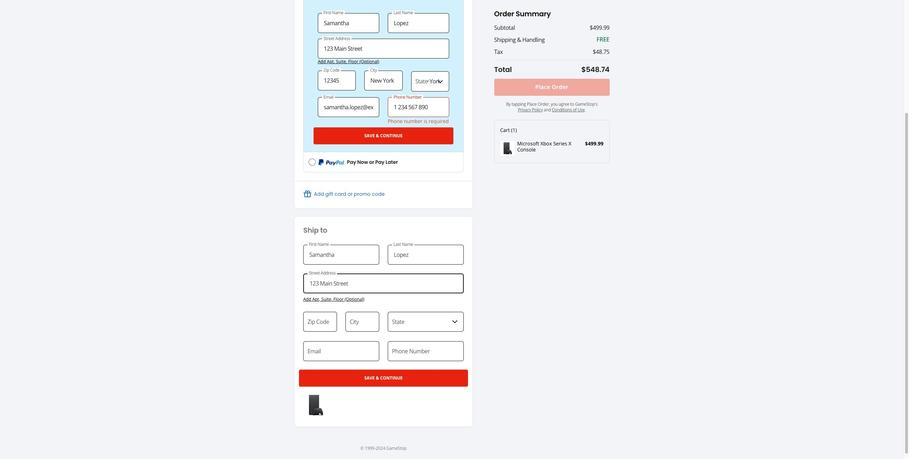 Task type: locate. For each thing, give the bounding box(es) containing it.
None text field
[[365, 71, 403, 91]]

None text field
[[318, 13, 379, 33], [388, 13, 449, 33], [318, 39, 449, 59], [318, 71, 356, 91], [303, 245, 379, 265], [388, 245, 464, 265], [303, 274, 464, 294], [303, 312, 337, 332], [346, 312, 379, 332], [318, 13, 379, 33], [388, 13, 449, 33], [318, 39, 449, 59], [318, 71, 356, 91], [303, 245, 379, 265], [388, 245, 464, 265], [303, 274, 464, 294], [303, 312, 337, 332], [346, 312, 379, 332]]

None telephone field
[[388, 342, 464, 362]]

None email field
[[318, 97, 379, 117], [303, 342, 379, 362], [318, 97, 379, 117], [303, 342, 379, 362]]

tab list
[[303, 0, 464, 173]]

microsoft xbox series x console image
[[500, 141, 515, 156]]

gift card image
[[303, 190, 312, 199]]

None telephone field
[[388, 97, 449, 117]]



Task type: describe. For each thing, give the bounding box(es) containing it.
microsoft xbox series x console image
[[303, 393, 329, 419]]



Task type: vqa. For each thing, say whether or not it's contained in the screenshot.
day in Ship to Home 1-3 day shipping
no



